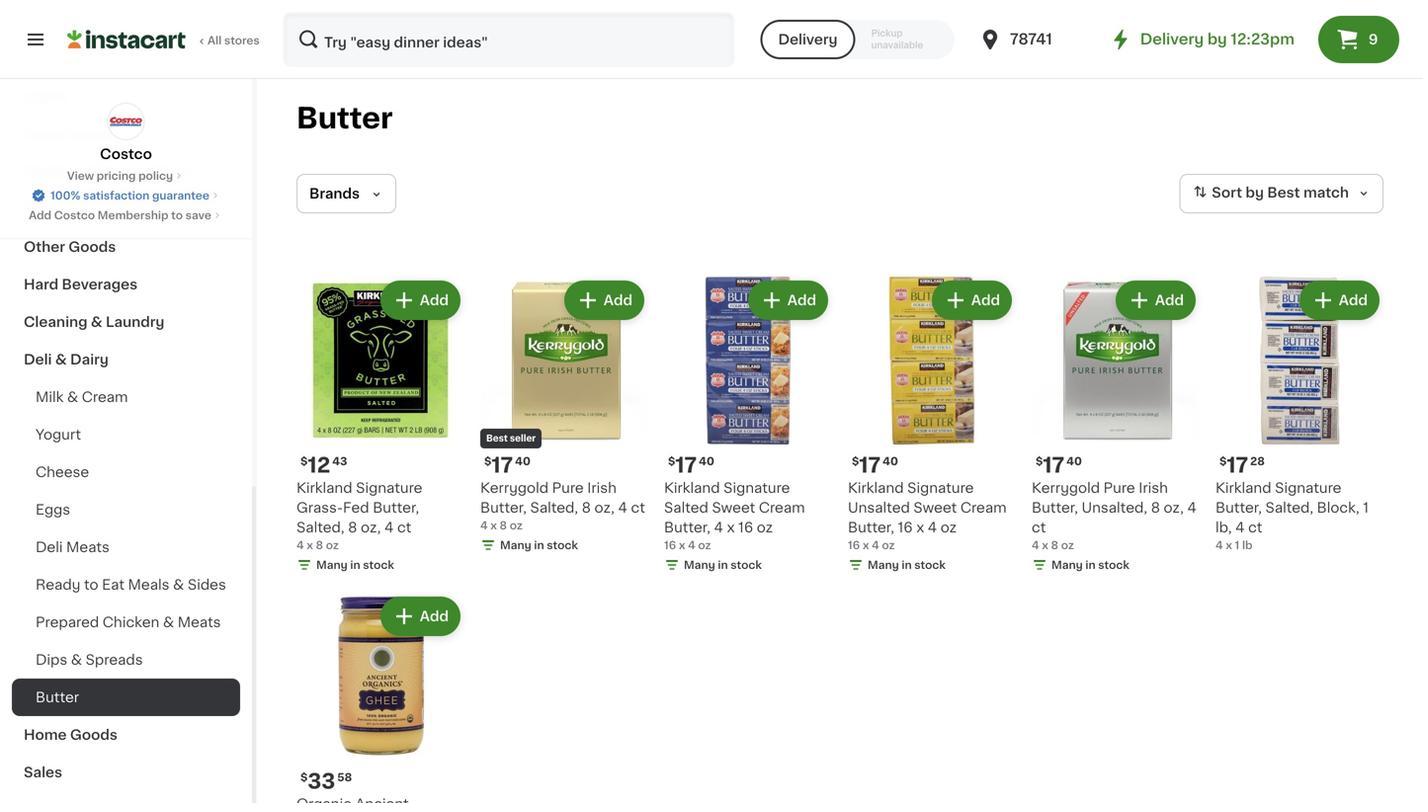 Task type: locate. For each thing, give the bounding box(es) containing it.
2 sweet from the left
[[914, 501, 957, 515]]

ct for block,
[[1249, 521, 1263, 535]]

kirkland for butter,
[[1216, 481, 1272, 495]]

signature
[[356, 481, 423, 495], [724, 481, 790, 495], [908, 481, 974, 495], [1275, 481, 1342, 495]]

17 left 28
[[1227, 455, 1249, 476]]

product group containing 33
[[297, 593, 465, 804]]

3 17 from the left
[[859, 455, 881, 476]]

1 horizontal spatial kerrygold
[[1032, 481, 1100, 495]]

2 40 from the left
[[699, 456, 715, 467]]

1 vertical spatial meats
[[178, 616, 221, 630]]

in for kerrygold pure irish butter, salted, 8 oz, 4 ct
[[534, 540, 544, 551]]

3 signature from the left
[[908, 481, 974, 495]]

stock
[[547, 540, 578, 551], [363, 560, 394, 571], [731, 560, 762, 571], [915, 560, 946, 571], [1098, 560, 1130, 571]]

43
[[332, 456, 347, 467]]

by inside field
[[1246, 186, 1264, 200]]

None search field
[[283, 12, 735, 67]]

1 horizontal spatial best
[[1268, 186, 1300, 200]]

oz, left salted
[[595, 501, 615, 515]]

brands button
[[297, 174, 396, 214]]

& right chicken
[[163, 616, 174, 630]]

0 vertical spatial by
[[1208, 32, 1227, 46]]

meats up eat
[[66, 541, 110, 555]]

$ down best seller on the bottom left
[[484, 456, 492, 467]]

salted, left block,
[[1266, 501, 1314, 515]]

1 kerrygold from the left
[[480, 481, 549, 495]]

17 for kirkland signature unsalted sweet cream butter, 16 x 4 oz
[[859, 455, 881, 476]]

Search field
[[285, 14, 733, 65]]

$ up kerrygold pure irish butter, unsalted, 8 oz, 4 ct 4 x 8 oz
[[1036, 456, 1043, 467]]

many in stock down kerrygold pure irish butter, salted, 8 oz, 4 ct 4 x 8 oz at the bottom left of the page
[[500, 540, 578, 551]]

0 horizontal spatial kerrygold
[[480, 481, 549, 495]]

stock down kerrygold pure irish butter, salted, 8 oz, 4 ct 4 x 8 oz at the bottom left of the page
[[547, 540, 578, 551]]

pure inside kerrygold pure irish butter, salted, 8 oz, 4 ct 4 x 8 oz
[[552, 481, 584, 495]]

lb,
[[1216, 521, 1232, 535]]

many in stock down "kirkland signature grass-fed butter, salted, 8 oz, 4 ct 4 x 8 oz"
[[316, 560, 394, 571]]

kerrygold up unsalted,
[[1032, 481, 1100, 495]]

$ left 28
[[1220, 456, 1227, 467]]

in down kirkland signature salted sweet cream butter, 4 x 16 oz 16 x 4 oz
[[718, 560, 728, 571]]

paper
[[24, 128, 66, 141]]

17 up kerrygold pure irish butter, unsalted, 8 oz, 4 ct 4 x 8 oz
[[1043, 455, 1065, 476]]

1 kirkland from the left
[[297, 481, 352, 495]]

salted, inside "kirkland signature grass-fed butter, salted, 8 oz, 4 ct 4 x 8 oz"
[[297, 521, 345, 535]]

2 horizontal spatial cream
[[961, 501, 1007, 515]]

$ 17 40 up unsalted,
[[1036, 455, 1082, 476]]

100% satisfaction guarantee button
[[31, 184, 221, 204]]

kerrygold pure irish butter, unsalted, 8 oz, 4 ct 4 x 8 oz
[[1032, 481, 1197, 551]]

add button for kerrygold pure irish butter, unsalted, 8 oz, 4 ct
[[1118, 283, 1194, 318]]

meats
[[66, 541, 110, 555], [178, 616, 221, 630]]

in down "kirkland signature grass-fed butter, salted, 8 oz, 4 ct 4 x 8 oz"
[[350, 560, 360, 571]]

& left sides
[[173, 578, 184, 592]]

4 $ 17 40 from the left
[[1036, 455, 1082, 476]]

deli down eggs
[[36, 541, 63, 555]]

1 vertical spatial butter
[[36, 691, 79, 705]]

stock down kirkland signature unsalted sweet cream butter, 16 x 4 oz 16 x 4 oz
[[915, 560, 946, 571]]

health & personal care
[[24, 165, 189, 179]]

signature for kirkland signature grass-fed butter, salted, 8 oz, 4 ct
[[356, 481, 423, 495]]

goods inside paper goods link
[[69, 128, 116, 141]]

$ inside "$ 33 58"
[[300, 772, 308, 783]]

16
[[738, 521, 753, 535], [898, 521, 913, 535], [664, 540, 676, 551], [848, 540, 860, 551]]

deli for deli & dairy
[[24, 353, 52, 367]]

1
[[1363, 501, 1369, 515], [1235, 540, 1240, 551]]

by right sort
[[1246, 186, 1264, 200]]

home goods
[[24, 729, 118, 742]]

3 $ 17 40 from the left
[[852, 455, 898, 476]]

many down salted
[[684, 560, 715, 571]]

butter, right fed
[[373, 501, 419, 515]]

ct inside "kirkland signature grass-fed butter, salted, 8 oz, 4 ct 4 x 8 oz"
[[397, 521, 412, 535]]

oz, for unsalted,
[[1164, 501, 1184, 515]]

costco down 100%
[[54, 210, 95, 221]]

best left seller
[[486, 434, 508, 443]]

many for kerrygold pure irish butter, salted, 8 oz, 4 ct
[[500, 540, 531, 551]]

stock down "kirkland signature grass-fed butter, salted, 8 oz, 4 ct 4 x 8 oz"
[[363, 560, 394, 571]]

guarantee
[[152, 190, 209, 201]]

1 horizontal spatial butter
[[297, 104, 393, 132]]

100% satisfaction guarantee
[[51, 190, 209, 201]]

1 horizontal spatial by
[[1246, 186, 1264, 200]]

goods inside other goods link
[[69, 240, 116, 254]]

beverages
[[62, 278, 137, 292]]

ct inside kerrygold pure irish butter, unsalted, 8 oz, 4 ct 4 x 8 oz
[[1032, 521, 1046, 535]]

$ for kerrygold pure irish butter, salted, 8 oz, 4 ct
[[484, 456, 492, 467]]

oz, inside kerrygold pure irish butter, salted, 8 oz, 4 ct 4 x 8 oz
[[595, 501, 615, 515]]

pure for unsalted,
[[1104, 481, 1135, 495]]

unsalted,
[[1082, 501, 1148, 515]]

40 up unsalted,
[[1067, 456, 1082, 467]]

butter, inside kirkland signature salted sweet cream butter, 4 x 16 oz 16 x 4 oz
[[664, 521, 711, 535]]

pure for salted,
[[552, 481, 584, 495]]

best
[[1268, 186, 1300, 200], [486, 434, 508, 443]]

2 horizontal spatial salted,
[[1266, 501, 1314, 515]]

many down "kirkland signature grass-fed butter, salted, 8 oz, 4 ct 4 x 8 oz"
[[316, 560, 348, 571]]

kerrygold inside kerrygold pure irish butter, unsalted, 8 oz, 4 ct 4 x 8 oz
[[1032, 481, 1100, 495]]

1 $ 17 40 from the left
[[484, 455, 531, 476]]

pure inside kerrygold pure irish butter, unsalted, 8 oz, 4 ct 4 x 8 oz
[[1104, 481, 1135, 495]]

0 vertical spatial best
[[1268, 186, 1300, 200]]

match
[[1304, 186, 1349, 200]]

ct inside kerrygold pure irish butter, salted, 8 oz, 4 ct 4 x 8 oz
[[631, 501, 645, 515]]

deli up milk
[[24, 353, 52, 367]]

$ for kirkland signature salted sweet cream butter, 4 x 16 oz
[[668, 456, 675, 467]]

& down beverages
[[91, 315, 102, 329]]

goods
[[69, 128, 116, 141], [69, 240, 116, 254], [70, 729, 118, 742]]

oz, inside kerrygold pure irish butter, unsalted, 8 oz, 4 ct 4 x 8 oz
[[1164, 501, 1184, 515]]

goods for home goods
[[70, 729, 118, 742]]

& right dips
[[71, 653, 82, 667]]

cleaning & laundry
[[24, 315, 165, 329]]

deli & dairy link
[[12, 341, 240, 379]]

to down guarantee
[[171, 210, 183, 221]]

kerrygold for salted,
[[480, 481, 549, 495]]

1 horizontal spatial sweet
[[914, 501, 957, 515]]

0 vertical spatial costco
[[100, 147, 152, 161]]

best left match
[[1268, 186, 1300, 200]]

$ for kirkland signature unsalted sweet cream butter, 16 x 4 oz
[[852, 456, 859, 467]]

stock down kirkland signature salted sweet cream butter, 4 x 16 oz 16 x 4 oz
[[731, 560, 762, 571]]

0 horizontal spatial costco
[[54, 210, 95, 221]]

58
[[337, 772, 352, 783]]

2 kirkland from the left
[[664, 481, 720, 495]]

1 horizontal spatial irish
[[1139, 481, 1168, 495]]

0 vertical spatial butter
[[297, 104, 393, 132]]

2 vertical spatial goods
[[70, 729, 118, 742]]

all stores link
[[67, 12, 261, 67]]

many in stock for kirkland signature unsalted sweet cream butter, 16 x 4 oz
[[868, 560, 946, 571]]

in down kerrygold pure irish butter, unsalted, 8 oz, 4 ct 4 x 8 oz
[[1086, 560, 1096, 571]]

1 horizontal spatial delivery
[[1140, 32, 1204, 46]]

17 for kirkland signature butter, salted, block, 1 lb, 4 ct
[[1227, 455, 1249, 476]]

many in stock down kirkland signature unsalted sweet cream butter, 16 x 4 oz 16 x 4 oz
[[868, 560, 946, 571]]

0 horizontal spatial irish
[[587, 481, 617, 495]]

to
[[171, 210, 183, 221], [84, 578, 98, 592]]

sweet right unsalted
[[914, 501, 957, 515]]

signature inside "kirkland signature grass-fed butter, salted, 8 oz, 4 ct 4 x 8 oz"
[[356, 481, 423, 495]]

in down kirkland signature unsalted sweet cream butter, 16 x 4 oz 16 x 4 oz
[[902, 560, 912, 571]]

many down unsalted
[[868, 560, 899, 571]]

2 17 from the left
[[675, 455, 697, 476]]

kirkland up salted
[[664, 481, 720, 495]]

kirkland signature grass-fed butter, salted, 8 oz, 4 ct 4 x 8 oz
[[297, 481, 423, 551]]

1 horizontal spatial to
[[171, 210, 183, 221]]

sweet inside kirkland signature unsalted sweet cream butter, 16 x 4 oz 16 x 4 oz
[[914, 501, 957, 515]]

butter, left unsalted,
[[1032, 501, 1078, 515]]

0 horizontal spatial by
[[1208, 32, 1227, 46]]

add for kirkland signature salted sweet cream butter, 4 x 16 oz
[[788, 294, 816, 307]]

many down kerrygold pure irish butter, unsalted, 8 oz, 4 ct 4 x 8 oz
[[1052, 560, 1083, 571]]

many down kerrygold pure irish butter, salted, 8 oz, 4 ct 4 x 8 oz at the bottom left of the page
[[500, 540, 531, 551]]

0 horizontal spatial sweet
[[712, 501, 755, 515]]

$ 17 40
[[484, 455, 531, 476], [668, 455, 715, 476], [852, 455, 898, 476], [1036, 455, 1082, 476]]

17 for kerrygold pure irish butter, unsalted, 8 oz, 4 ct
[[1043, 455, 1065, 476]]

2 kerrygold from the left
[[1032, 481, 1100, 495]]

stock down kerrygold pure irish butter, unsalted, 8 oz, 4 ct 4 x 8 oz
[[1098, 560, 1130, 571]]

add for kerrygold pure irish butter, unsalted, 8 oz, 4 ct
[[1155, 294, 1184, 307]]

3 kirkland from the left
[[848, 481, 904, 495]]

add costco membership to save
[[29, 210, 211, 221]]

$ 17 40 down best seller on the bottom left
[[484, 455, 531, 476]]

goods for paper goods
[[69, 128, 116, 141]]

0 horizontal spatial salted,
[[297, 521, 345, 535]]

ct
[[631, 501, 645, 515], [397, 521, 412, 535], [1032, 521, 1046, 535], [1249, 521, 1263, 535]]

$ up salted
[[668, 456, 675, 467]]

$ left 58
[[300, 772, 308, 783]]

irish inside kerrygold pure irish butter, salted, 8 oz, 4 ct 4 x 8 oz
[[587, 481, 617, 495]]

goods inside home goods link
[[70, 729, 118, 742]]

$ inside the $ 17 28
[[1220, 456, 1227, 467]]

sweet inside kirkland signature salted sweet cream butter, 4 x 16 oz 16 x 4 oz
[[712, 501, 755, 515]]

2 $ 17 40 from the left
[[668, 455, 715, 476]]

1 vertical spatial goods
[[69, 240, 116, 254]]

4 40 from the left
[[1067, 456, 1082, 467]]

add button for kirkland signature salted sweet cream butter, 4 x 16 oz
[[750, 283, 826, 318]]

delivery inside button
[[778, 33, 838, 46]]

40 up salted
[[699, 456, 715, 467]]

paper goods link
[[12, 116, 240, 153]]

kerrygold inside kerrygold pure irish butter, salted, 8 oz, 4 ct 4 x 8 oz
[[480, 481, 549, 495]]

yogurt
[[36, 428, 81, 442]]

& up 100%
[[75, 165, 86, 179]]

many in stock for kerrygold pure irish butter, unsalted, 8 oz, 4 ct
[[1052, 560, 1130, 571]]

delivery by 12:23pm link
[[1109, 28, 1295, 51]]

cream inside kirkland signature unsalted sweet cream butter, 16 x 4 oz 16 x 4 oz
[[961, 501, 1007, 515]]

butter link
[[12, 679, 240, 717]]

40 for kirkland signature unsalted sweet cream butter, 16 x 4 oz
[[883, 456, 898, 467]]

sides
[[188, 578, 226, 592]]

4 17 from the left
[[1043, 455, 1065, 476]]

$ left 43
[[300, 456, 308, 467]]

goods right home
[[70, 729, 118, 742]]

many for kerrygold pure irish butter, unsalted, 8 oz, 4 ct
[[1052, 560, 1083, 571]]

$ inside $ 12 43
[[300, 456, 308, 467]]

1 40 from the left
[[515, 456, 531, 467]]

many for kirkland signature salted sweet cream butter, 4 x 16 oz
[[684, 560, 715, 571]]

kerrygold down best seller on the bottom left
[[480, 481, 549, 495]]

cream inside kirkland signature salted sweet cream butter, 4 x 16 oz 16 x 4 oz
[[759, 501, 805, 515]]

kirkland inside "kirkland signature grass-fed butter, salted, 8 oz, 4 ct 4 x 8 oz"
[[297, 481, 352, 495]]

17 down best seller on the bottom left
[[492, 455, 513, 476]]

1 sweet from the left
[[712, 501, 755, 515]]

0 horizontal spatial meats
[[66, 541, 110, 555]]

0 vertical spatial 1
[[1363, 501, 1369, 515]]

add
[[29, 210, 51, 221], [420, 294, 449, 307], [604, 294, 633, 307], [788, 294, 816, 307], [971, 294, 1000, 307], [1155, 294, 1184, 307], [1339, 294, 1368, 307], [420, 610, 449, 624]]

5 17 from the left
[[1227, 455, 1249, 476]]

instacart logo image
[[67, 28, 186, 51]]

1 vertical spatial by
[[1246, 186, 1264, 200]]

1 horizontal spatial salted,
[[530, 501, 578, 515]]

membership
[[98, 210, 169, 221]]

1 left lb
[[1235, 540, 1240, 551]]

2 signature from the left
[[724, 481, 790, 495]]

prepared chicken & meats link
[[12, 604, 240, 642]]

& right milk
[[67, 390, 78, 404]]

1 17 from the left
[[492, 455, 513, 476]]

1 signature from the left
[[356, 481, 423, 495]]

butter, inside kirkland signature unsalted sweet cream butter, 16 x 4 oz 16 x 4 oz
[[848, 521, 895, 535]]

sweet
[[712, 501, 755, 515], [914, 501, 957, 515]]

& for cream
[[67, 390, 78, 404]]

4 signature from the left
[[1275, 481, 1342, 495]]

$ 12 43
[[300, 455, 347, 476]]

butter,
[[373, 501, 419, 515], [480, 501, 527, 515], [1032, 501, 1078, 515], [1216, 501, 1262, 515], [664, 521, 711, 535], [848, 521, 895, 535]]

butter, up lb, at the right
[[1216, 501, 1262, 515]]

0 vertical spatial deli
[[24, 353, 52, 367]]

& left "dairy" in the left top of the page
[[55, 353, 67, 367]]

delivery for delivery by 12:23pm
[[1140, 32, 1204, 46]]

1 pure from the left
[[552, 481, 584, 495]]

by left 12:23pm
[[1208, 32, 1227, 46]]

$ up unsalted
[[852, 456, 859, 467]]

butter, inside the "kirkland signature butter, salted, block, 1 lb, 4 ct 4 x 1 lb"
[[1216, 501, 1262, 515]]

liquor
[[24, 90, 69, 104]]

40 for kerrygold pure irish butter, salted, 8 oz, 4 ct
[[515, 456, 531, 467]]

add costco membership to save link
[[29, 208, 223, 223]]

sort by
[[1212, 186, 1264, 200]]

butter down dips
[[36, 691, 79, 705]]

add for kirkland signature grass-fed butter, salted, 8 oz, 4 ct
[[420, 294, 449, 307]]

78741 button
[[979, 12, 1097, 67]]

prepared
[[36, 616, 99, 630]]

x inside the "kirkland signature butter, salted, block, 1 lb, 4 ct 4 x 1 lb"
[[1226, 540, 1233, 551]]

in for kirkland signature unsalted sweet cream butter, 16 x 4 oz
[[902, 560, 912, 571]]

butter up brands dropdown button
[[297, 104, 393, 132]]

0 vertical spatial meats
[[66, 541, 110, 555]]

signature for kirkland signature unsalted sweet cream butter, 16 x 4 oz
[[908, 481, 974, 495]]

4 kirkland from the left
[[1216, 481, 1272, 495]]

irish inside kerrygold pure irish butter, unsalted, 8 oz, 4 ct 4 x 8 oz
[[1139, 481, 1168, 495]]

kirkland up grass-
[[297, 481, 352, 495]]

costco
[[100, 147, 152, 161], [54, 210, 95, 221]]

salted, down grass-
[[297, 521, 345, 535]]

meals
[[128, 578, 170, 592]]

$ 17 40 up salted
[[668, 455, 715, 476]]

stock for kirkland signature grass-fed butter, salted, 8 oz, 4 ct
[[363, 560, 394, 571]]

1 horizontal spatial cream
[[759, 501, 805, 515]]

by
[[1208, 32, 1227, 46], [1246, 186, 1264, 200]]

goods up health & personal care
[[69, 128, 116, 141]]

sweet right salted
[[712, 501, 755, 515]]

1 horizontal spatial oz,
[[595, 501, 615, 515]]

in down kerrygold pure irish butter, salted, 8 oz, 4 ct 4 x 8 oz at the bottom left of the page
[[534, 540, 544, 551]]

stock for kirkland signature unsalted sweet cream butter, 16 x 4 oz
[[915, 560, 946, 571]]

hard
[[24, 278, 58, 292]]

meats down sides
[[178, 616, 221, 630]]

oz
[[510, 520, 523, 531], [757, 521, 773, 535], [941, 521, 957, 535], [326, 540, 339, 551], [698, 540, 711, 551], [882, 540, 895, 551], [1061, 540, 1074, 551]]

3 40 from the left
[[883, 456, 898, 467]]

oz, down fed
[[361, 521, 381, 535]]

add button for kirkland signature butter, salted, block, 1 lb, 4 ct
[[1302, 283, 1378, 318]]

1 vertical spatial deli
[[36, 541, 63, 555]]

1 vertical spatial to
[[84, 578, 98, 592]]

0 horizontal spatial oz,
[[361, 521, 381, 535]]

view pricing policy link
[[67, 168, 185, 184]]

irish for salted,
[[587, 481, 617, 495]]

best inside field
[[1268, 186, 1300, 200]]

add for kerrygold pure irish butter, salted, 8 oz, 4 ct
[[604, 294, 633, 307]]

butter, down unsalted
[[848, 521, 895, 535]]

best for best match
[[1268, 186, 1300, 200]]

butter, down best seller on the bottom left
[[480, 501, 527, 515]]

0 horizontal spatial best
[[486, 434, 508, 443]]

grass-
[[297, 501, 343, 515]]

17 up unsalted
[[859, 455, 881, 476]]

many in stock down kerrygold pure irish butter, unsalted, 8 oz, 4 ct 4 x 8 oz
[[1052, 560, 1130, 571]]

unsalted
[[848, 501, 910, 515]]

1 horizontal spatial pure
[[1104, 481, 1135, 495]]

1 right block,
[[1363, 501, 1369, 515]]

$ 17 40 for kerrygold pure irish butter, unsalted, 8 oz, 4 ct
[[1036, 455, 1082, 476]]

x inside "kirkland signature grass-fed butter, salted, 8 oz, 4 ct 4 x 8 oz"
[[307, 540, 313, 551]]

0 horizontal spatial delivery
[[778, 33, 838, 46]]

kirkland inside kirkland signature unsalted sweet cream butter, 16 x 4 oz 16 x 4 oz
[[848, 481, 904, 495]]

wine link
[[12, 191, 240, 228]]

by for sort
[[1246, 186, 1264, 200]]

paper goods
[[24, 128, 116, 141]]

$ 17 40 for kerrygold pure irish butter, salted, 8 oz, 4 ct
[[484, 455, 531, 476]]

lb
[[1242, 540, 1253, 551]]

costco up 'personal'
[[100, 147, 152, 161]]

many in stock down kirkland signature salted sweet cream butter, 4 x 16 oz 16 x 4 oz
[[684, 560, 762, 571]]

eggs
[[36, 503, 70, 517]]

deli for deli meats
[[36, 541, 63, 555]]

to left eat
[[84, 578, 98, 592]]

kirkland inside the "kirkland signature butter, salted, block, 1 lb, 4 ct 4 x 1 lb"
[[1216, 481, 1272, 495]]

1 irish from the left
[[587, 481, 617, 495]]

2 horizontal spatial oz,
[[1164, 501, 1184, 515]]

12
[[308, 455, 330, 476]]

salted, down seller
[[530, 501, 578, 515]]

2 pure from the left
[[1104, 481, 1135, 495]]

oz inside kerrygold pure irish butter, unsalted, 8 oz, 4 ct 4 x 8 oz
[[1061, 540, 1074, 551]]

4
[[618, 501, 628, 515], [1188, 501, 1197, 515], [480, 520, 488, 531], [385, 521, 394, 535], [714, 521, 723, 535], [928, 521, 937, 535], [1236, 521, 1245, 535], [297, 540, 304, 551], [688, 540, 696, 551], [872, 540, 879, 551], [1032, 540, 1040, 551], [1216, 540, 1223, 551]]

0 horizontal spatial pure
[[552, 481, 584, 495]]

$ for kirkland signature grass-fed butter, salted, 8 oz, 4 ct
[[300, 456, 308, 467]]

kirkland up unsalted
[[848, 481, 904, 495]]

kirkland inside kirkland signature salted sweet cream butter, 4 x 16 oz 16 x 4 oz
[[664, 481, 720, 495]]

product group containing 12
[[297, 277, 465, 577]]

oz, right unsalted,
[[1164, 501, 1184, 515]]

goods up beverages
[[69, 240, 116, 254]]

pricing
[[97, 171, 136, 181]]

best for best seller
[[486, 434, 508, 443]]

ct inside the "kirkland signature butter, salted, block, 1 lb, 4 ct 4 x 1 lb"
[[1249, 521, 1263, 535]]

0 vertical spatial goods
[[69, 128, 116, 141]]

1 vertical spatial best
[[486, 434, 508, 443]]

28
[[1251, 456, 1265, 467]]

17 up salted
[[675, 455, 697, 476]]

kirkland down the $ 17 28
[[1216, 481, 1272, 495]]

1 horizontal spatial 1
[[1363, 501, 1369, 515]]

40 up unsalted
[[883, 456, 898, 467]]

many in stock
[[500, 540, 578, 551], [316, 560, 394, 571], [684, 560, 762, 571], [868, 560, 946, 571], [1052, 560, 1130, 571]]

& for dairy
[[55, 353, 67, 367]]

product group
[[297, 277, 465, 577], [480, 277, 648, 558], [664, 277, 832, 577], [848, 277, 1016, 577], [1032, 277, 1200, 577], [1216, 277, 1384, 554], [297, 593, 465, 804]]

40 down seller
[[515, 456, 531, 467]]

0 vertical spatial to
[[171, 210, 183, 221]]

signature inside kirkland signature salted sweet cream butter, 4 x 16 oz 16 x 4 oz
[[724, 481, 790, 495]]

Best match Sort by field
[[1180, 174, 1384, 214]]

2 irish from the left
[[1139, 481, 1168, 495]]

irish
[[587, 481, 617, 495], [1139, 481, 1168, 495]]

0 horizontal spatial 1
[[1235, 540, 1240, 551]]

1 vertical spatial 1
[[1235, 540, 1240, 551]]

butter, down salted
[[664, 521, 711, 535]]

17 for kirkland signature salted sweet cream butter, 4 x 16 oz
[[675, 455, 697, 476]]

many
[[500, 540, 531, 551], [316, 560, 348, 571], [684, 560, 715, 571], [868, 560, 899, 571], [1052, 560, 1083, 571]]

$ 17 40 up unsalted
[[852, 455, 898, 476]]

add button for kirkland signature unsalted sweet cream butter, 16 x 4 oz
[[934, 283, 1010, 318]]

oz,
[[595, 501, 615, 515], [1164, 501, 1184, 515], [361, 521, 381, 535]]

signature inside kirkland signature unsalted sweet cream butter, 16 x 4 oz 16 x 4 oz
[[908, 481, 974, 495]]



Task type: describe. For each thing, give the bounding box(es) containing it.
kirkland signature salted sweet cream butter, 4 x 16 oz 16 x 4 oz
[[664, 481, 805, 551]]

& for spreads
[[71, 653, 82, 667]]

view pricing policy
[[67, 171, 173, 181]]

1 vertical spatial costco
[[54, 210, 95, 221]]

x inside kerrygold pure irish butter, unsalted, 8 oz, 4 ct 4 x 8 oz
[[1042, 540, 1049, 551]]

33
[[308, 772, 335, 792]]

add button for kerrygold pure irish butter, salted, 8 oz, 4 ct
[[566, 283, 643, 318]]

0 horizontal spatial butter
[[36, 691, 79, 705]]

hard beverages
[[24, 278, 137, 292]]

dairy
[[70, 353, 109, 367]]

cleaning
[[24, 315, 87, 329]]

seller
[[510, 434, 536, 443]]

kirkland signature butter, salted, block, 1 lb, 4 ct 4 x 1 lb
[[1216, 481, 1369, 551]]

$ for kirkland signature butter, salted, block, 1 lb, 4 ct
[[1220, 456, 1227, 467]]

& for laundry
[[91, 315, 102, 329]]

ready to eat meals & sides
[[36, 578, 226, 592]]

milk & cream
[[36, 390, 128, 404]]

$ 33 58
[[300, 772, 352, 792]]

dips
[[36, 653, 67, 667]]

delivery button
[[761, 20, 856, 59]]

all
[[208, 35, 222, 46]]

brands
[[309, 187, 360, 201]]

home goods link
[[12, 717, 240, 754]]

in for kirkland signature salted sweet cream butter, 4 x 16 oz
[[718, 560, 728, 571]]

oz, inside "kirkland signature grass-fed butter, salted, 8 oz, 4 ct 4 x 8 oz"
[[361, 521, 381, 535]]

deli meats link
[[12, 529, 240, 566]]

many in stock for kirkland signature salted sweet cream butter, 4 x 16 oz
[[684, 560, 762, 571]]

$ 17 28
[[1220, 455, 1265, 476]]

many in stock for kerrygold pure irish butter, salted, 8 oz, 4 ct
[[500, 540, 578, 551]]

stock for kerrygold pure irish butter, salted, 8 oz, 4 ct
[[547, 540, 578, 551]]

all stores
[[208, 35, 260, 46]]

deli meats
[[36, 541, 110, 555]]

kerrygold pure irish butter, salted, 8 oz, 4 ct 4 x 8 oz
[[480, 481, 645, 531]]

stock for kerrygold pure irish butter, unsalted, 8 oz, 4 ct
[[1098, 560, 1130, 571]]

ct for unsalted,
[[1032, 521, 1046, 535]]

health
[[24, 165, 71, 179]]

kerrygold for unsalted,
[[1032, 481, 1100, 495]]

0 horizontal spatial cream
[[82, 390, 128, 404]]

salted, inside the "kirkland signature butter, salted, block, 1 lb, 4 ct 4 x 1 lb"
[[1266, 501, 1314, 515]]

40 for kerrygold pure irish butter, unsalted, 8 oz, 4 ct
[[1067, 456, 1082, 467]]

butter, inside kerrygold pure irish butter, unsalted, 8 oz, 4 ct 4 x 8 oz
[[1032, 501, 1078, 515]]

cheese
[[36, 466, 89, 479]]

x inside kerrygold pure irish butter, salted, 8 oz, 4 ct 4 x 8 oz
[[491, 520, 497, 531]]

irish for unsalted,
[[1139, 481, 1168, 495]]

sales link
[[12, 754, 240, 792]]

delivery by 12:23pm
[[1140, 32, 1295, 46]]

care
[[155, 165, 189, 179]]

butter, inside "kirkland signature grass-fed butter, salted, 8 oz, 4 ct 4 x 8 oz"
[[373, 501, 419, 515]]

1 horizontal spatial meats
[[178, 616, 221, 630]]

many in stock for kirkland signature grass-fed butter, salted, 8 oz, 4 ct
[[316, 560, 394, 571]]

by for delivery
[[1208, 32, 1227, 46]]

stores
[[224, 35, 260, 46]]

in for kirkland signature grass-fed butter, salted, 8 oz, 4 ct
[[350, 560, 360, 571]]

milk
[[36, 390, 64, 404]]

save
[[185, 210, 211, 221]]

hard beverages link
[[12, 266, 240, 303]]

eggs link
[[12, 491, 240, 529]]

kirkland for salted
[[664, 481, 720, 495]]

$ 17 40 for kirkland signature salted sweet cream butter, 4 x 16 oz
[[668, 455, 715, 476]]

best seller
[[486, 434, 536, 443]]

best match
[[1268, 186, 1349, 200]]

78741
[[1010, 32, 1053, 46]]

& for personal
[[75, 165, 86, 179]]

salted, inside kerrygold pure irish butter, salted, 8 oz, 4 ct 4 x 8 oz
[[530, 501, 578, 515]]

milk & cream link
[[12, 379, 240, 416]]

liquor link
[[12, 78, 240, 116]]

add for kirkland signature butter, salted, block, 1 lb, 4 ct
[[1339, 294, 1368, 307]]

signature for kirkland signature salted sweet cream butter, 4 x 16 oz
[[724, 481, 790, 495]]

other goods
[[24, 240, 116, 254]]

ct for salted,
[[631, 501, 645, 515]]

wine
[[24, 203, 60, 216]]

kirkland signature unsalted sweet cream butter, 16 x 4 oz 16 x 4 oz
[[848, 481, 1007, 551]]

100%
[[51, 190, 81, 201]]

kirkland for unsalted
[[848, 481, 904, 495]]

kirkland for grass-
[[297, 481, 352, 495]]

oz inside kerrygold pure irish butter, salted, 8 oz, 4 ct 4 x 8 oz
[[510, 520, 523, 531]]

sort
[[1212, 186, 1243, 200]]

goods for other goods
[[69, 240, 116, 254]]

many for kirkland signature grass-fed butter, salted, 8 oz, 4 ct
[[316, 560, 348, 571]]

spreads
[[86, 653, 143, 667]]

cleaning & laundry link
[[12, 303, 240, 341]]

oz inside "kirkland signature grass-fed butter, salted, 8 oz, 4 ct 4 x 8 oz"
[[326, 540, 339, 551]]

costco logo image
[[107, 103, 145, 140]]

salted
[[664, 501, 709, 515]]

chicken
[[103, 616, 159, 630]]

ready
[[36, 578, 80, 592]]

cream for kirkland signature unsalted sweet cream butter, 16 x 4 oz
[[961, 501, 1007, 515]]

17 for kerrygold pure irish butter, salted, 8 oz, 4 ct
[[492, 455, 513, 476]]

dips & spreads link
[[12, 642, 240, 679]]

0 horizontal spatial to
[[84, 578, 98, 592]]

policy
[[138, 171, 173, 181]]

service type group
[[761, 20, 955, 59]]

signature inside the "kirkland signature butter, salted, block, 1 lb, 4 ct 4 x 1 lb"
[[1275, 481, 1342, 495]]

butter, inside kerrygold pure irish butter, salted, 8 oz, 4 ct 4 x 8 oz
[[480, 501, 527, 515]]

many for kirkland signature unsalted sweet cream butter, 16 x 4 oz
[[868, 560, 899, 571]]

1 horizontal spatial costco
[[100, 147, 152, 161]]

satisfaction
[[83, 190, 150, 201]]

add for kirkland signature unsalted sweet cream butter, 16 x 4 oz
[[971, 294, 1000, 307]]

prepared chicken & meats
[[36, 616, 221, 630]]

$ for kerrygold pure irish butter, unsalted, 8 oz, 4 ct
[[1036, 456, 1043, 467]]

health & personal care link
[[12, 153, 240, 191]]

delivery for delivery
[[778, 33, 838, 46]]

ready to eat meals & sides link
[[12, 566, 240, 604]]

9 button
[[1319, 16, 1400, 63]]

stock for kirkland signature salted sweet cream butter, 4 x 16 oz
[[731, 560, 762, 571]]

fed
[[343, 501, 369, 515]]

cream for kirkland signature salted sweet cream butter, 4 x 16 oz
[[759, 501, 805, 515]]

sweet for 4
[[914, 501, 957, 515]]

40 for kirkland signature salted sweet cream butter, 4 x 16 oz
[[699, 456, 715, 467]]

oz, for salted,
[[595, 501, 615, 515]]

laundry
[[106, 315, 165, 329]]

12:23pm
[[1231, 32, 1295, 46]]

9
[[1369, 33, 1378, 46]]

personal
[[89, 165, 152, 179]]

sweet for 16
[[712, 501, 755, 515]]

block,
[[1317, 501, 1360, 515]]

costco link
[[100, 103, 152, 164]]

add button for kirkland signature grass-fed butter, salted, 8 oz, 4 ct
[[382, 283, 459, 318]]

dips & spreads
[[36, 653, 143, 667]]

cheese link
[[12, 454, 240, 491]]

yogurt link
[[12, 416, 240, 454]]

in for kerrygold pure irish butter, unsalted, 8 oz, 4 ct
[[1086, 560, 1096, 571]]

sales
[[24, 766, 62, 780]]

home
[[24, 729, 67, 742]]

eat
[[102, 578, 125, 592]]

$ 17 40 for kirkland signature unsalted sweet cream butter, 16 x 4 oz
[[852, 455, 898, 476]]

view
[[67, 171, 94, 181]]

other
[[24, 240, 65, 254]]



Task type: vqa. For each thing, say whether or not it's contained in the screenshot.
HOME
yes



